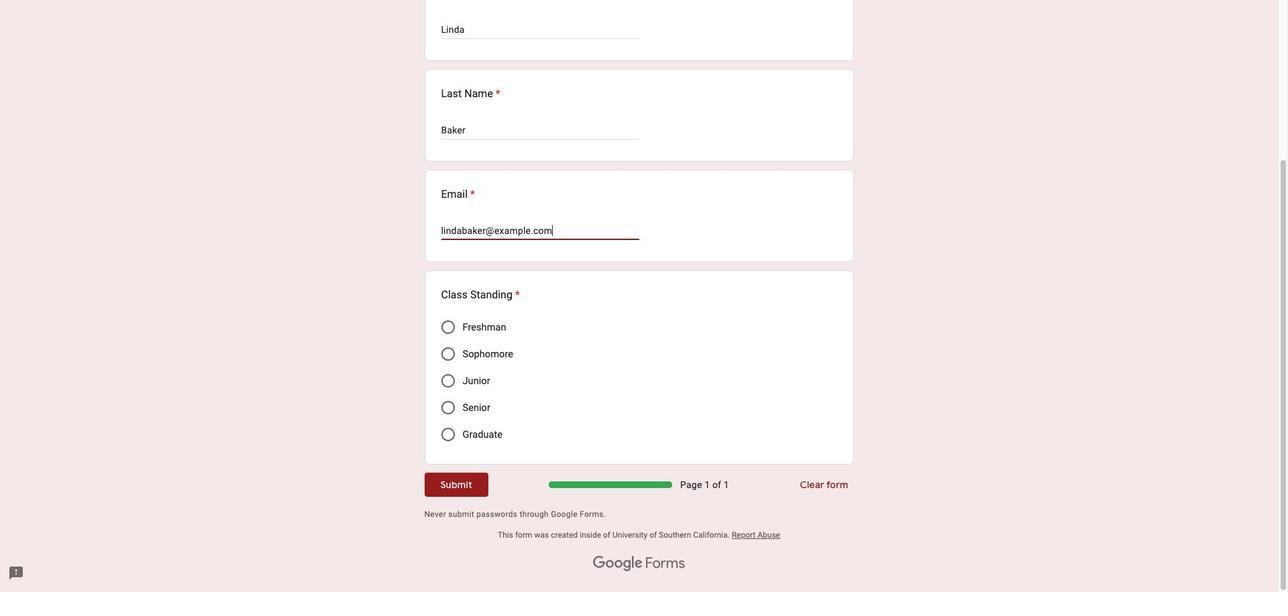 Task type: vqa. For each thing, say whether or not it's contained in the screenshot.
Senior image
yes



Task type: locate. For each thing, give the bounding box(es) containing it.
1 vertical spatial required question element
[[468, 187, 475, 203]]

2 horizontal spatial required question element
[[513, 287, 520, 303]]

1 vertical spatial heading
[[441, 187, 475, 203]]

None text field
[[441, 122, 639, 138], [441, 223, 639, 239], [441, 122, 639, 138], [441, 223, 639, 239]]

2 vertical spatial heading
[[441, 287, 520, 303]]

Sophomore radio
[[441, 348, 455, 361]]

required question element for second heading from the top of the page
[[468, 187, 475, 203]]

None text field
[[441, 21, 639, 38]]

progress bar
[[549, 482, 672, 488]]

required question element for third heading from the bottom
[[493, 86, 501, 102]]

0 vertical spatial heading
[[441, 86, 501, 102]]

2 heading from the top
[[441, 187, 475, 203]]

Senior radio
[[441, 401, 455, 415]]

report a problem to google image
[[8, 566, 24, 582]]

list
[[424, 0, 854, 465]]

required question element
[[493, 86, 501, 102], [468, 187, 475, 203], [513, 287, 520, 303]]

0 vertical spatial required question element
[[493, 86, 501, 102]]

junior image
[[441, 374, 455, 388]]

1 heading from the top
[[441, 86, 501, 102]]

1 horizontal spatial required question element
[[493, 86, 501, 102]]

Freshman radio
[[441, 321, 455, 334]]

freshman image
[[441, 321, 455, 334]]

0 horizontal spatial required question element
[[468, 187, 475, 203]]

2 vertical spatial required question element
[[513, 287, 520, 303]]

sophomore image
[[441, 348, 455, 361]]

Junior radio
[[441, 374, 455, 388]]

heading
[[441, 86, 501, 102], [441, 187, 475, 203], [441, 287, 520, 303]]



Task type: describe. For each thing, give the bounding box(es) containing it.
google image
[[593, 556, 643, 572]]

3 heading from the top
[[441, 287, 520, 303]]

graduate image
[[441, 428, 455, 441]]

required question element for 3rd heading from the top of the page
[[513, 287, 520, 303]]

Graduate radio
[[441, 428, 455, 441]]

senior image
[[441, 401, 455, 415]]



